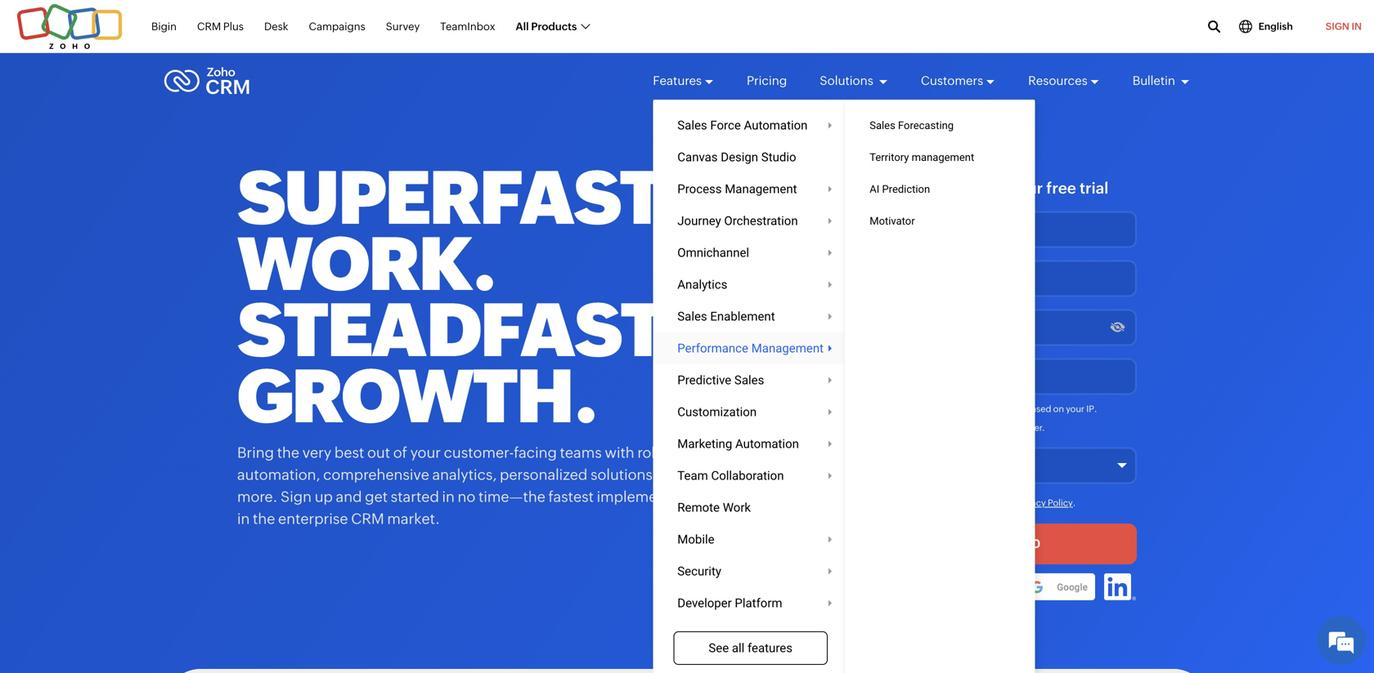 Task type: locate. For each thing, give the bounding box(es) containing it.
sales
[[677, 118, 707, 133], [870, 119, 895, 132], [677, 310, 707, 324], [734, 373, 764, 388]]

teaminbox
[[440, 20, 495, 33]]

1 vertical spatial crm
[[351, 511, 384, 528]]

with
[[974, 180, 1006, 197], [605, 445, 634, 462]]

sales down performance management link
[[734, 373, 764, 388]]

0 vertical spatial and
[[660, 467, 686, 484]]

0 vertical spatial in
[[442, 489, 455, 506]]

sign in link
[[1313, 11, 1374, 43]]

automation,
[[237, 467, 320, 484]]

solutions link
[[820, 59, 888, 103]]

campaigns
[[309, 20, 365, 33]]

resources link
[[1028, 59, 1100, 103]]

. right the privacy
[[1073, 499, 1076, 509]]

very
[[302, 445, 331, 462]]

None submit
[[859, 524, 1137, 565]]

management up "orchestration"
[[725, 182, 797, 196]]

1 horizontal spatial your
[[1009, 180, 1043, 197]]

customers
[[921, 74, 983, 88]]

2 vertical spatial your
[[410, 445, 441, 462]]

0 vertical spatial crm
[[197, 20, 221, 33]]

all products
[[516, 20, 577, 33]]

work
[[723, 501, 751, 515]]

1 horizontal spatial the
[[277, 445, 299, 462]]

sign
[[281, 489, 312, 506]]

0 horizontal spatial with
[[605, 445, 634, 462]]

see
[[709, 642, 729, 656]]

security
[[677, 565, 721, 579]]

management for performance management
[[751, 341, 824, 356]]

your left "free"
[[1009, 180, 1043, 197]]

and right up
[[336, 489, 362, 506]]

1 vertical spatial with
[[605, 445, 634, 462]]

crm down get
[[351, 511, 384, 528]]

in down "more."
[[237, 511, 250, 528]]

bring
[[237, 445, 274, 462]]

automation
[[744, 118, 808, 133], [735, 437, 799, 452]]

canvas design studio
[[677, 150, 796, 164]]

superfast work. steadfast growth. bring the very best out of your customer-facing teams with robust automation, comprehensive analytics, personalized solutions, and more. sign up and get started in no time—the fastest implementation in the enterprise crm market.
[[237, 156, 706, 528]]

0 horizontal spatial started
[[391, 489, 439, 506]]

the up automation,
[[277, 445, 299, 462]]

sales force automation
[[677, 118, 808, 133]]

remote work link
[[653, 492, 848, 524]]

0 horizontal spatial crm
[[197, 20, 221, 33]]

automation up "studio"
[[744, 118, 808, 133]]

1 vertical spatial automation
[[735, 437, 799, 452]]

out
[[367, 445, 390, 462]]

with inside superfast work. steadfast growth. bring the very best out of your customer-facing teams with robust automation, comprehensive analytics, personalized solutions, and more. sign up and get started in no time—the fastest implementation in the enterprise crm market.
[[605, 445, 634, 462]]

survey
[[386, 20, 420, 33]]

1 vertical spatial started
[[391, 489, 439, 506]]

studio
[[761, 150, 796, 164]]

customization link
[[653, 397, 848, 429]]

your left ip
[[1066, 405, 1085, 415]]

based
[[1026, 405, 1051, 415]]

crm plus link
[[197, 11, 244, 42]]

predictive
[[677, 373, 731, 388]]

sales down analytics
[[677, 310, 707, 324]]

sales inside "link"
[[734, 373, 764, 388]]

1 horizontal spatial .
[[1094, 405, 1097, 415]]

0 horizontal spatial your
[[410, 445, 441, 462]]

0 vertical spatial with
[[974, 180, 1006, 197]]

1 horizontal spatial crm
[[351, 511, 384, 528]]

management down sales enablement link
[[751, 341, 824, 356]]

the
[[277, 445, 299, 462], [253, 511, 275, 528]]

performance
[[677, 341, 748, 356]]

orchestration
[[724, 214, 798, 228]]

the down "more."
[[253, 511, 275, 528]]

with up solutions,
[[605, 445, 634, 462]]

pricing
[[747, 74, 787, 88]]

. right on
[[1094, 405, 1097, 415]]

policy
[[1048, 499, 1073, 509]]

0 vertical spatial management
[[725, 182, 797, 196]]

up
[[315, 489, 333, 506]]

canvas
[[677, 150, 718, 164]]

0 vertical spatial started
[[917, 180, 970, 197]]

campaigns link
[[309, 11, 365, 42]]

all products link
[[516, 11, 589, 42]]

team collaboration
[[677, 469, 784, 483]]

sales up territory
[[870, 119, 895, 132]]

desk
[[264, 20, 288, 33]]

market.
[[387, 511, 440, 528]]

bulletin
[[1133, 74, 1178, 88]]

team
[[677, 469, 708, 483]]

sales for sales enablement
[[677, 310, 707, 324]]

1 vertical spatial in
[[237, 511, 250, 528]]

with down management
[[974, 180, 1006, 197]]

canvas design studio link
[[653, 142, 848, 173]]

predictive sales
[[677, 373, 764, 388]]

more.
[[237, 489, 278, 506]]

1 vertical spatial management
[[751, 341, 824, 356]]

trial
[[1080, 180, 1109, 197]]

in left no
[[442, 489, 455, 506]]

resources
[[1028, 74, 1088, 88]]

all
[[516, 20, 529, 33]]

management
[[912, 151, 974, 164]]

remote
[[677, 501, 720, 515]]

design
[[721, 150, 758, 164]]

based on your ip .
[[1026, 405, 1097, 415]]

superfast
[[237, 156, 663, 240]]

sales enablement
[[677, 310, 775, 324]]

enterprise
[[278, 511, 348, 528]]

started
[[917, 180, 970, 197], [391, 489, 439, 506]]

0 vertical spatial automation
[[744, 118, 808, 133]]

motivator link
[[845, 205, 1035, 237]]

crm left plus
[[197, 20, 221, 33]]

sales up canvas
[[677, 118, 707, 133]]

developer
[[677, 597, 732, 611]]

started down management
[[917, 180, 970, 197]]

1 vertical spatial .
[[1073, 499, 1076, 509]]

desk link
[[264, 11, 288, 42]]

privacy
[[1016, 499, 1046, 509]]

ai prediction
[[870, 183, 930, 195]]

your right of
[[410, 445, 441, 462]]

prediction
[[882, 183, 930, 195]]

automation down the customization link
[[735, 437, 799, 452]]

and down robust
[[660, 467, 686, 484]]

1 vertical spatial and
[[336, 489, 362, 506]]

comprehensive
[[323, 467, 429, 484]]

0 horizontal spatial the
[[253, 511, 275, 528]]

0 vertical spatial your
[[1009, 180, 1043, 197]]

sales for sales forecasting
[[870, 119, 895, 132]]

sales for sales force automation
[[677, 118, 707, 133]]

on
[[1053, 405, 1064, 415]]

1 horizontal spatial in
[[442, 489, 455, 506]]

started up 'market.'
[[391, 489, 439, 506]]

2 horizontal spatial your
[[1066, 405, 1085, 415]]

1 vertical spatial the
[[253, 511, 275, 528]]

.
[[1094, 405, 1097, 415], [1073, 499, 1076, 509]]

all
[[732, 642, 745, 656]]

pricing link
[[747, 59, 787, 103]]



Task type: describe. For each thing, give the bounding box(es) containing it.
no
[[458, 489, 476, 506]]

started inside superfast work. steadfast growth. bring the very best out of your customer-facing teams with robust automation, comprehensive analytics, personalized solutions, and more. sign up and get started in no time—the fastest implementation in the enterprise crm market.
[[391, 489, 439, 506]]

of
[[393, 445, 407, 462]]

0 vertical spatial .
[[1094, 405, 1097, 415]]

analytics link
[[653, 269, 848, 301]]

see all features
[[709, 642, 793, 656]]

remote work
[[677, 501, 751, 515]]

zoho crm logo image
[[164, 63, 250, 99]]

get
[[887, 180, 914, 197]]

1 horizontal spatial and
[[660, 467, 686, 484]]

ip
[[1086, 405, 1094, 415]]

process
[[677, 182, 722, 196]]

products
[[531, 20, 577, 33]]

mobile link
[[653, 524, 848, 556]]

performance management link
[[653, 333, 848, 365]]

sales forecasting link
[[845, 110, 1035, 142]]

teams
[[560, 445, 602, 462]]

1 horizontal spatial with
[[974, 180, 1006, 197]]

features
[[653, 74, 702, 88]]

sales enablement link
[[653, 301, 848, 333]]

privacy policy .
[[1016, 499, 1076, 509]]

team collaboration link
[[653, 461, 848, 492]]

journey orchestration link
[[653, 205, 848, 237]]

analytics
[[677, 278, 727, 292]]

work.
[[237, 222, 495, 307]]

sales force automation link
[[653, 110, 848, 142]]

customer-
[[444, 445, 514, 462]]

data center.
[[995, 423, 1045, 434]]

0 horizontal spatial and
[[336, 489, 362, 506]]

plus
[[223, 20, 244, 33]]

performance management
[[677, 341, 824, 356]]

features
[[748, 642, 793, 656]]

marketing automation link
[[653, 429, 848, 461]]

personalized
[[500, 467, 588, 484]]

sign
[[1326, 21, 1349, 32]]

center.
[[1016, 423, 1045, 434]]

solutions,
[[591, 467, 657, 484]]

crm plus
[[197, 20, 244, 33]]

1 horizontal spatial started
[[917, 180, 970, 197]]

teaminbox link
[[440, 11, 495, 42]]

journey
[[677, 214, 721, 228]]

marketing
[[677, 437, 732, 452]]

ai prediction link
[[845, 173, 1035, 205]]

marketing automation
[[677, 437, 799, 452]]

omnichannel
[[677, 246, 749, 260]]

bigin
[[151, 20, 177, 33]]

crm inside superfast work. steadfast growth. bring the very best out of your customer-facing teams with robust automation, comprehensive analytics, personalized solutions, and more. sign up and get started in no time—the fastest implementation in the enterprise crm market.
[[351, 511, 384, 528]]

best
[[334, 445, 364, 462]]

facing
[[514, 445, 557, 462]]

get started with your free trial
[[887, 180, 1109, 197]]

security link
[[653, 556, 848, 588]]

motivator
[[870, 215, 915, 227]]

developer platform
[[677, 597, 782, 611]]

0 horizontal spatial .
[[1073, 499, 1076, 509]]

survey link
[[386, 11, 420, 42]]

ai
[[870, 183, 880, 195]]

sales forecasting
[[870, 119, 954, 132]]

privacy policy link
[[1016, 499, 1073, 509]]

0 horizontal spatial in
[[237, 511, 250, 528]]

territory
[[870, 151, 909, 164]]

see all features link
[[673, 632, 828, 666]]

implementation
[[597, 489, 706, 506]]

territory management
[[870, 151, 974, 164]]

analytics,
[[432, 467, 497, 484]]

bigin link
[[151, 11, 177, 42]]

sign in
[[1326, 21, 1362, 32]]

predictive sales link
[[653, 365, 848, 397]]

free
[[1046, 180, 1076, 197]]

your inside superfast work. steadfast growth. bring the very best out of your customer-facing teams with robust automation, comprehensive analytics, personalized solutions, and more. sign up and get started in no time—the fastest implementation in the enterprise crm market.
[[410, 445, 441, 462]]

management for process management
[[725, 182, 797, 196]]

steadfast
[[237, 288, 664, 373]]

features link
[[653, 59, 714, 103]]

omnichannel link
[[653, 237, 848, 269]]

customization
[[677, 405, 757, 420]]

collaboration
[[711, 469, 784, 483]]

1 vertical spatial your
[[1066, 405, 1085, 415]]

process management link
[[653, 173, 848, 205]]

bulletin link
[[1133, 59, 1190, 103]]

in
[[1352, 21, 1362, 32]]

developer platform link
[[653, 588, 848, 620]]

enablement
[[710, 310, 775, 324]]

fastest
[[548, 489, 594, 506]]

robust
[[637, 445, 682, 462]]

data
[[995, 423, 1014, 434]]

0 vertical spatial the
[[277, 445, 299, 462]]

process management
[[677, 182, 797, 196]]



Task type: vqa. For each thing, say whether or not it's contained in the screenshot.
top the Recipient
no



